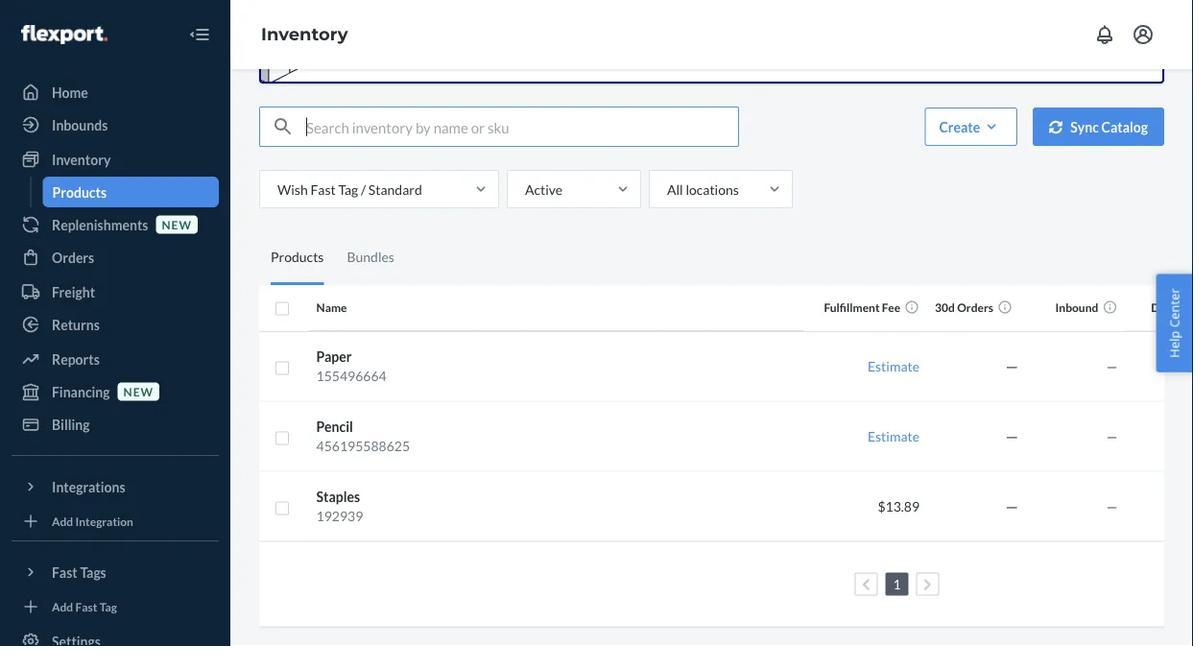 Task type: describe. For each thing, give the bounding box(es) containing it.
reports link
[[12, 344, 219, 374]]

add fast tag link
[[12, 595, 219, 618]]

fast tags
[[52, 564, 106, 580]]

all locations
[[667, 181, 739, 198]]

fulf
[[1176, 301, 1193, 315]]

0 vertical spatial orders
[[52, 249, 94, 265]]

chevron right image
[[924, 578, 932, 592]]

sync catalog
[[1071, 119, 1148, 135]]

integrations button
[[12, 471, 219, 502]]

0 horizontal spatial inventory link
[[12, 144, 219, 175]]

help center
[[1166, 288, 1183, 358]]

dtc fulf
[[1151, 301, 1193, 315]]

freight
[[52, 284, 95, 300]]

replenishments
[[52, 216, 148, 233]]

― for 155496664
[[1005, 359, 1019, 375]]

wish fast tag / standard
[[277, 181, 422, 198]]

fee
[[882, 301, 901, 315]]

staples 192939
[[316, 489, 363, 525]]

add for add fast tag
[[52, 599, 73, 613]]

add fast tag
[[52, 599, 117, 613]]

tag for add
[[100, 599, 117, 613]]

456195588625
[[316, 438, 410, 455]]

/
[[361, 181, 366, 198]]

estimate link for 155496664
[[868, 359, 920, 375]]

— for 192939
[[1107, 499, 1118, 515]]

billing link
[[12, 409, 219, 440]]

home link
[[12, 77, 219, 108]]

all
[[667, 181, 683, 198]]

home
[[52, 84, 88, 100]]

returns
[[52, 316, 100, 333]]

tag for wish
[[338, 181, 358, 198]]

returns link
[[12, 309, 219, 340]]

fast for wish
[[310, 181, 336, 198]]

30d orders
[[935, 301, 994, 315]]

billing
[[52, 416, 90, 432]]

fast for add
[[75, 599, 97, 613]]

— for 155496664
[[1107, 359, 1118, 375]]

help
[[1166, 331, 1183, 358]]

1 vertical spatial orders
[[957, 301, 994, 315]]

locations
[[686, 181, 739, 198]]

1
[[893, 577, 901, 593]]

open account menu image
[[1132, 23, 1155, 46]]

add integration link
[[12, 510, 219, 533]]

create button
[[925, 108, 1018, 146]]

Search inventory by name or sku text field
[[306, 108, 738, 146]]

center
[[1166, 288, 1183, 328]]

inbounds link
[[12, 109, 219, 140]]

create
[[939, 119, 980, 135]]

1 horizontal spatial inventory
[[261, 24, 348, 45]]

30d
[[935, 301, 955, 315]]

flexport logo image
[[21, 25, 107, 44]]

staples
[[316, 489, 360, 505]]

integrations
[[52, 479, 125, 495]]

$13.89
[[878, 499, 920, 515]]

chevron left image
[[862, 578, 871, 592]]



Task type: vqa. For each thing, say whether or not it's contained in the screenshot.
Add user 'Button'
no



Task type: locate. For each thing, give the bounding box(es) containing it.
1 vertical spatial tag
[[100, 599, 117, 613]]

1 square image from the top
[[275, 361, 290, 376]]

2 vertical spatial fast
[[75, 599, 97, 613]]

paper
[[316, 349, 352, 365]]

0 horizontal spatial orders
[[52, 249, 94, 265]]

estimate for 456195588625
[[868, 429, 920, 445]]

open notifications image
[[1093, 23, 1117, 46]]

integration
[[75, 514, 133, 528]]

square image left pencil
[[275, 431, 290, 446]]

0 vertical spatial add
[[52, 514, 73, 528]]

add inside "link"
[[52, 514, 73, 528]]

fast down tags
[[75, 599, 97, 613]]

0 horizontal spatial products
[[52, 184, 107, 200]]

orders
[[52, 249, 94, 265], [957, 301, 994, 315]]

—
[[1107, 359, 1118, 375], [1107, 429, 1118, 445], [1107, 499, 1118, 515]]

2 vertical spatial —
[[1107, 499, 1118, 515]]

square image for ―
[[275, 431, 290, 446]]

— for 456195588625
[[1107, 429, 1118, 445]]

fast tags button
[[12, 557, 219, 588]]

192939
[[316, 508, 363, 525]]

estimate link down the fee
[[868, 359, 920, 375]]

estimate down the fee
[[868, 359, 920, 375]]

reports
[[52, 351, 100, 367]]

1 horizontal spatial orders
[[957, 301, 994, 315]]

fast left tags
[[52, 564, 78, 580]]

estimate for 155496664
[[868, 359, 920, 375]]

square image for 155496664
[[275, 361, 290, 376]]

1 add from the top
[[52, 514, 73, 528]]

1 estimate link from the top
[[868, 359, 920, 375]]

2 square image from the top
[[275, 501, 290, 516]]

0 vertical spatial square image
[[275, 302, 290, 317]]

estimate link up $13.89
[[868, 429, 920, 445]]

155496664
[[316, 368, 387, 384]]

0 vertical spatial fast
[[310, 181, 336, 198]]

1 vertical spatial inventory link
[[12, 144, 219, 175]]

square image
[[275, 361, 290, 376], [275, 501, 290, 516]]

square image for 192939
[[275, 501, 290, 516]]

add
[[52, 514, 73, 528], [52, 599, 73, 613]]

1 vertical spatial square image
[[275, 501, 290, 516]]

0 vertical spatial tag
[[338, 181, 358, 198]]

1 horizontal spatial products
[[271, 249, 324, 265]]

square image left paper
[[275, 361, 290, 376]]

fast inside dropdown button
[[52, 564, 78, 580]]

1 vertical spatial inventory
[[52, 151, 111, 168]]

1 vertical spatial new
[[123, 384, 154, 398]]

3 ― from the top
[[1005, 499, 1019, 515]]

new
[[162, 217, 192, 231], [123, 384, 154, 398]]

0 vertical spatial estimate link
[[868, 359, 920, 375]]

tag down fast tags dropdown button
[[100, 599, 117, 613]]

new for financing
[[123, 384, 154, 398]]

0 vertical spatial new
[[162, 217, 192, 231]]

sync alt image
[[1050, 121, 1063, 134]]

fast right wish
[[310, 181, 336, 198]]

― for 456195588625
[[1005, 429, 1019, 445]]

3 — from the top
[[1107, 499, 1118, 515]]

1 square image from the top
[[275, 302, 290, 317]]

estimate link
[[868, 359, 920, 375], [868, 429, 920, 445]]

1 — from the top
[[1107, 359, 1118, 375]]

1 vertical spatial square image
[[275, 431, 290, 446]]

add down 'fast tags'
[[52, 599, 73, 613]]

financing
[[52, 384, 110, 400]]

bundles
[[347, 249, 394, 265]]

0 vertical spatial ―
[[1005, 359, 1019, 375]]

products
[[52, 184, 107, 200], [271, 249, 324, 265]]

dtc
[[1151, 301, 1174, 315]]

―
[[1005, 359, 1019, 375], [1005, 429, 1019, 445], [1005, 499, 1019, 515]]

0 vertical spatial inventory
[[261, 24, 348, 45]]

fulfillment
[[824, 301, 880, 315]]

2 ― from the top
[[1005, 429, 1019, 445]]

1 horizontal spatial inventory link
[[261, 24, 348, 45]]

estimate
[[868, 359, 920, 375], [868, 429, 920, 445]]

1 horizontal spatial tag
[[338, 181, 358, 198]]

1 vertical spatial products
[[271, 249, 324, 265]]

estimate link for 456195588625
[[868, 429, 920, 445]]

1 link
[[889, 577, 905, 593]]

name
[[316, 301, 347, 315]]

pencil 456195588625
[[316, 419, 410, 455]]

2 vertical spatial ―
[[1005, 499, 1019, 515]]

2 add from the top
[[52, 599, 73, 613]]

close navigation image
[[188, 23, 211, 46]]

orders link
[[12, 242, 219, 273]]

inbounds
[[52, 117, 108, 133]]

standard
[[368, 181, 422, 198]]

tag
[[338, 181, 358, 198], [100, 599, 117, 613]]

inbound
[[1056, 301, 1099, 315]]

help center button
[[1156, 274, 1193, 372]]

sync catalog button
[[1033, 108, 1165, 146]]

1 vertical spatial estimate
[[868, 429, 920, 445]]

inventory link
[[261, 24, 348, 45], [12, 144, 219, 175]]

1 vertical spatial add
[[52, 599, 73, 613]]

1 estimate from the top
[[868, 359, 920, 375]]

square image
[[275, 302, 290, 317], [275, 431, 290, 446]]

sync
[[1071, 119, 1099, 135]]

square image left "name"
[[275, 302, 290, 317]]

2 estimate from the top
[[868, 429, 920, 445]]

1 vertical spatial estimate link
[[868, 429, 920, 445]]

0 vertical spatial —
[[1107, 359, 1118, 375]]

0 horizontal spatial inventory
[[52, 151, 111, 168]]

catalog
[[1102, 119, 1148, 135]]

1 vertical spatial —
[[1107, 429, 1118, 445]]

products up replenishments
[[52, 184, 107, 200]]

0 vertical spatial inventory link
[[261, 24, 348, 45]]

fast
[[310, 181, 336, 198], [52, 564, 78, 580], [75, 599, 97, 613]]

0 vertical spatial square image
[[275, 361, 290, 376]]

new down products link
[[162, 217, 192, 231]]

square image for 30d orders
[[275, 302, 290, 317]]

inventory
[[261, 24, 348, 45], [52, 151, 111, 168]]

products up "name"
[[271, 249, 324, 265]]

1 horizontal spatial new
[[162, 217, 192, 231]]

1 vertical spatial ―
[[1005, 429, 1019, 445]]

square image left staples
[[275, 501, 290, 516]]

orders up the freight
[[52, 249, 94, 265]]

0 vertical spatial estimate
[[868, 359, 920, 375]]

products link
[[43, 177, 219, 207]]

new for replenishments
[[162, 217, 192, 231]]

tag left '/'
[[338, 181, 358, 198]]

2 — from the top
[[1107, 429, 1118, 445]]

add left the integration on the left of page
[[52, 514, 73, 528]]

estimate up $13.89
[[868, 429, 920, 445]]

pencil
[[316, 419, 353, 435]]

0 vertical spatial products
[[52, 184, 107, 200]]

1 ― from the top
[[1005, 359, 1019, 375]]

― for 192939
[[1005, 499, 1019, 515]]

1 vertical spatial fast
[[52, 564, 78, 580]]

add for add integration
[[52, 514, 73, 528]]

freight link
[[12, 276, 219, 307]]

0 horizontal spatial new
[[123, 384, 154, 398]]

active
[[525, 181, 563, 198]]

add integration
[[52, 514, 133, 528]]

fulfillment fee
[[824, 301, 901, 315]]

paper 155496664
[[316, 349, 387, 384]]

orders right 30d
[[957, 301, 994, 315]]

wish
[[277, 181, 308, 198]]

tag inside add fast tag link
[[100, 599, 117, 613]]

tags
[[80, 564, 106, 580]]

2 estimate link from the top
[[868, 429, 920, 445]]

0 horizontal spatial tag
[[100, 599, 117, 613]]

2 square image from the top
[[275, 431, 290, 446]]

new down reports 'link' at the left bottom of the page
[[123, 384, 154, 398]]



